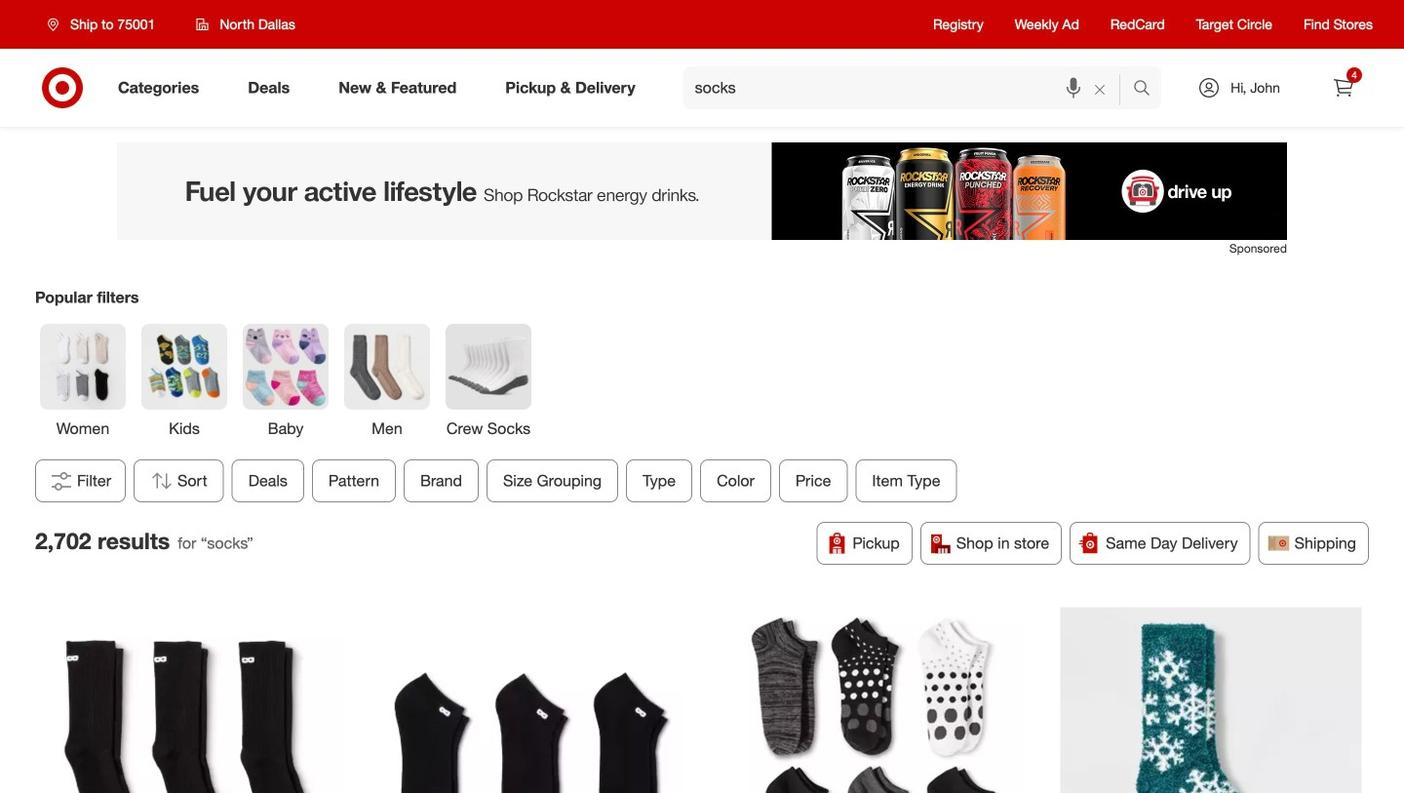 Task type: locate. For each thing, give the bounding box(es) containing it.
women's snowflake cozy crew socks - a new day™ 4-10 image
[[1061, 607, 1363, 793], [1061, 607, 1363, 793]]

pair of thieves men's low-cut socks 3pk - 8-12 image
[[382, 607, 683, 793], [382, 607, 683, 793]]

pair of thieves men's solid crew socks 3pk - 8-12 image
[[42, 607, 344, 793], [42, 607, 344, 793]]

women's daisy 6pk low cut socks - xhilaration™ black 4-10 image
[[722, 607, 1023, 793], [722, 607, 1023, 793]]



Task type: vqa. For each thing, say whether or not it's contained in the screenshot.
Advertisement 'element'
yes



Task type: describe. For each thing, give the bounding box(es) containing it.
What can we help you find? suggestions appear below search field
[[684, 66, 1139, 109]]

advertisement element
[[117, 142, 1288, 240]]



